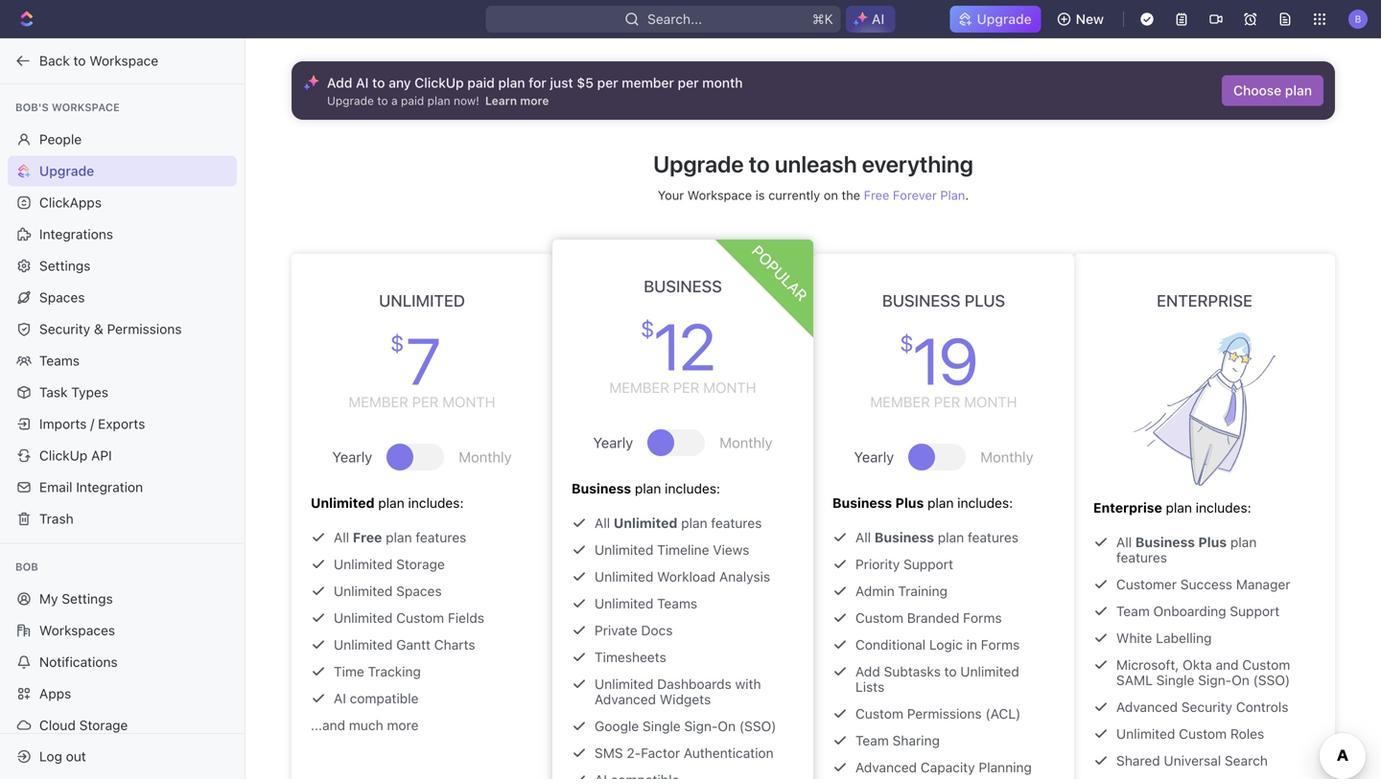 Task type: vqa. For each thing, say whether or not it's contained in the screenshot.
Bob's Workspace, , element at the top left of page
no



Task type: locate. For each thing, give the bounding box(es) containing it.
1 vertical spatial workspace
[[52, 101, 120, 114]]

1 horizontal spatial ai
[[356, 75, 369, 91]]

$ for 19
[[900, 330, 911, 357]]

more inside add ai to any clickup paid plan for just $5 per member per month upgrade to a paid plan now! learn more
[[520, 94, 549, 107]]

settings inside my settings link
[[62, 591, 113, 607]]

0 vertical spatial plus
[[965, 291, 1005, 310]]

all inside all business plus plan features
[[1117, 535, 1132, 551]]

types
[[71, 385, 108, 400]]

0 horizontal spatial advanced
[[595, 692, 656, 708]]

custom down 'admin'
[[856, 611, 904, 626]]

more
[[520, 94, 549, 107], [387, 718, 419, 734]]

ai down time
[[334, 691, 346, 707]]

paid up now!
[[467, 75, 495, 91]]

business down enterprise plan includes:
[[1136, 535, 1195, 551]]

0 horizontal spatial security
[[39, 321, 90, 337]]

free right the
[[864, 188, 890, 202]]

1 vertical spatial (sso)
[[739, 719, 776, 735]]

1 horizontal spatial (sso)
[[1253, 673, 1290, 689]]

teams up task
[[39, 353, 80, 369]]

back to workspace button
[[8, 46, 227, 76]]

any
[[389, 75, 411, 91]]

1 horizontal spatial add
[[856, 664, 880, 680]]

0 vertical spatial spaces
[[39, 290, 85, 306]]

business up priority
[[833, 495, 892, 511]]

currently
[[768, 188, 820, 202]]

2 horizontal spatial monthly
[[981, 449, 1034, 466]]

...and much more
[[311, 718, 419, 734]]

1 vertical spatial paid
[[401, 94, 424, 107]]

1 horizontal spatial free
[[864, 188, 890, 202]]

teams down unlimited workload analysis
[[657, 596, 698, 612]]

0 horizontal spatial paid
[[401, 94, 424, 107]]

unlimited inside 'unlimited dashboards with advanced widgets'
[[595, 677, 654, 693]]

labelling
[[1156, 631, 1212, 647]]

teams link
[[8, 346, 237, 377]]

on up controls
[[1232, 673, 1250, 689]]

all up unlimited storage
[[334, 530, 349, 546]]

1 horizontal spatial more
[[520, 94, 549, 107]]

0 vertical spatial more
[[520, 94, 549, 107]]

per inside $ 12 member per month
[[673, 379, 700, 396]]

custom permissions (acl)
[[856, 707, 1021, 722]]

2 horizontal spatial ai
[[872, 11, 885, 27]]

planning
[[979, 760, 1032, 776]]

custom down lists
[[856, 707, 904, 722]]

member for 19
[[870, 394, 930, 411]]

1 vertical spatial permissions
[[907, 707, 982, 722]]

includes:
[[665, 481, 720, 497], [408, 495, 464, 511], [958, 495, 1013, 511], [1196, 500, 1252, 516]]

advanced for advanced capacity planning
[[856, 760, 917, 776]]

0 vertical spatial paid
[[467, 75, 495, 91]]

0 vertical spatial free
[[864, 188, 890, 202]]

1 vertical spatial ai
[[356, 75, 369, 91]]

0 horizontal spatial free
[[353, 530, 382, 546]]

spaces up unlimited custom fields
[[396, 584, 442, 600]]

support
[[904, 557, 953, 573], [1230, 604, 1280, 620]]

includes: for unlimited plan includes:
[[408, 495, 464, 511]]

microsoft,
[[1117, 658, 1179, 673]]

plan up timeline
[[681, 516, 708, 531]]

0 horizontal spatial spaces
[[39, 290, 85, 306]]

universal
[[1164, 754, 1221, 769]]

upgrade up your
[[653, 151, 744, 177]]

0 vertical spatial ai
[[872, 11, 885, 27]]

includes: up all free plan features
[[408, 495, 464, 511]]

all down business plan includes:
[[595, 516, 610, 531]]

monthly for 19
[[981, 449, 1034, 466]]

team left sharing
[[856, 733, 889, 749]]

security
[[39, 321, 90, 337], [1182, 700, 1233, 716]]

unlimited for unlimited
[[379, 291, 465, 310]]

$ left 12
[[641, 316, 651, 342]]

member inside $ 19 member per month
[[870, 394, 930, 411]]

tracking
[[368, 664, 421, 680]]

0 horizontal spatial ai
[[334, 691, 346, 707]]

unlimited for unlimited custom fields
[[334, 611, 393, 626]]

features inside all business plus plan features
[[1117, 550, 1167, 566]]

roles
[[1231, 727, 1265, 742]]

0 horizontal spatial sign-
[[684, 719, 718, 735]]

month inside $ 7 member per month
[[442, 394, 496, 411]]

member for 12
[[610, 379, 669, 396]]

advanced for advanced security controls
[[1117, 700, 1178, 716]]

lists
[[856, 680, 885, 695]]

upgrade link left 'new' button
[[950, 6, 1041, 33]]

unlimited for unlimited dashboards with advanced widgets
[[595, 677, 654, 693]]

all
[[595, 516, 610, 531], [334, 530, 349, 546], [856, 530, 871, 546], [1117, 535, 1132, 551]]

0 horizontal spatial on
[[718, 719, 736, 735]]

$ inside $ 19 member per month
[[900, 330, 911, 357]]

to right back at the left of page
[[73, 53, 86, 69]]

spaces
[[39, 290, 85, 306], [396, 584, 442, 600]]

1 horizontal spatial single
[[1157, 673, 1195, 689]]

upgrade left the a
[[327, 94, 374, 107]]

plus up 19
[[965, 291, 1005, 310]]

storage up log out button
[[79, 718, 128, 734]]

business for business plus
[[882, 291, 961, 310]]

(sso) up authentication on the bottom
[[739, 719, 776, 735]]

forms up in
[[963, 611, 1002, 626]]

1 horizontal spatial clickup
[[415, 75, 464, 91]]

permissions down spaces link
[[107, 321, 182, 337]]

1 vertical spatial team
[[856, 733, 889, 749]]

storage down all free plan features
[[396, 557, 445, 573]]

1 horizontal spatial team
[[1117, 604, 1150, 620]]

0 vertical spatial permissions
[[107, 321, 182, 337]]

$ left 19
[[900, 330, 911, 357]]

back
[[39, 53, 70, 69]]

shared universal search
[[1117, 754, 1268, 769]]

task types
[[39, 385, 108, 400]]

2 horizontal spatial $
[[900, 330, 911, 357]]

0 horizontal spatial team
[[856, 733, 889, 749]]

email
[[39, 480, 72, 495]]

per inside $ 7 member per month
[[412, 394, 439, 411]]

bob
[[15, 561, 38, 574]]

clickup up now!
[[415, 75, 464, 91]]

unlimited dashboards with advanced widgets
[[595, 677, 761, 708]]

clickup api link
[[8, 441, 237, 471]]

plan left now!
[[428, 94, 451, 107]]

1 horizontal spatial plus
[[965, 291, 1005, 310]]

1 vertical spatial single
[[643, 719, 681, 735]]

unlimited gantt charts
[[334, 637, 475, 653]]

advanced up google
[[595, 692, 656, 708]]

team
[[1117, 604, 1150, 620], [856, 733, 889, 749]]

free up unlimited storage
[[353, 530, 382, 546]]

1 horizontal spatial teams
[[657, 596, 698, 612]]

1 vertical spatial add
[[856, 664, 880, 680]]

unleash
[[775, 151, 857, 177]]

advanced inside 'unlimited dashboards with advanced widgets'
[[595, 692, 656, 708]]

2 horizontal spatial yearly
[[854, 449, 894, 466]]

0 vertical spatial upgrade link
[[950, 6, 1041, 33]]

$ left 7
[[390, 330, 401, 357]]

month inside add ai to any clickup paid plan for just $5 per member per month upgrade to a paid plan now! learn more
[[702, 75, 743, 91]]

1 horizontal spatial yearly
[[593, 435, 633, 451]]

0 horizontal spatial storage
[[79, 718, 128, 734]]

$ inside $ 7 member per month
[[390, 330, 401, 357]]

plus
[[965, 291, 1005, 310], [896, 495, 924, 511], [1199, 535, 1227, 551]]

plus inside all business plus plan features
[[1199, 535, 1227, 551]]

features up customer
[[1117, 550, 1167, 566]]

back to workspace
[[39, 53, 158, 69]]

factor
[[641, 746, 680, 762]]

advanced down saml
[[1117, 700, 1178, 716]]

1 horizontal spatial sign-
[[1198, 673, 1232, 689]]

includes: for enterprise plan includes:
[[1196, 500, 1252, 516]]

clickup api
[[39, 448, 112, 464]]

$ for 12
[[641, 316, 651, 342]]

sign- up advanced security controls
[[1198, 673, 1232, 689]]

to up the is
[[749, 151, 770, 177]]

features for all unlimited plan features
[[711, 516, 762, 531]]

settings up workspaces
[[62, 591, 113, 607]]

microsoft, okta and custom saml single sign-on (sso)
[[1117, 658, 1291, 689]]

ai for ai
[[872, 11, 885, 27]]

email integration
[[39, 480, 143, 495]]

0 vertical spatial clickup
[[415, 75, 464, 91]]

0 vertical spatial support
[[904, 557, 953, 573]]

features up unlimited storage
[[416, 530, 466, 546]]

ai inside button
[[872, 11, 885, 27]]

features for all free plan features
[[416, 530, 466, 546]]

private docs
[[595, 623, 673, 639]]

add inside add subtasks to unlimited lists
[[856, 664, 880, 680]]

team sharing
[[856, 733, 940, 749]]

gantt
[[396, 637, 431, 653]]

permissions down add subtasks to unlimited lists
[[907, 707, 982, 722]]

settings down integrations
[[39, 258, 91, 274]]

trash
[[39, 511, 74, 527]]

0 horizontal spatial add
[[327, 75, 352, 91]]

single up the factor
[[643, 719, 681, 735]]

1 vertical spatial enterprise
[[1094, 500, 1162, 516]]

storage inside "link"
[[79, 718, 128, 734]]

1 horizontal spatial security
[[1182, 700, 1233, 716]]

all up priority
[[856, 530, 871, 546]]

$ inside $ 12 member per month
[[641, 316, 651, 342]]

to
[[73, 53, 86, 69], [372, 75, 385, 91], [377, 94, 388, 107], [749, 151, 770, 177], [945, 664, 957, 680]]

member inside $ 12 member per month
[[610, 379, 669, 396]]

workspaces
[[39, 623, 115, 639]]

0 vertical spatial add
[[327, 75, 352, 91]]

2 vertical spatial workspace
[[688, 188, 752, 202]]

2 horizontal spatial advanced
[[1117, 700, 1178, 716]]

month inside $ 12 member per month
[[703, 379, 756, 396]]

plus up all business plan features
[[896, 495, 924, 511]]

workspace for bob's workspace
[[52, 101, 120, 114]]

1 vertical spatial security
[[1182, 700, 1233, 716]]

1 vertical spatial storage
[[79, 718, 128, 734]]

0 vertical spatial storage
[[396, 557, 445, 573]]

spaces link
[[8, 282, 237, 313]]

dashboards
[[657, 677, 732, 693]]

on up authentication on the bottom
[[718, 719, 736, 735]]

add left any
[[327, 75, 352, 91]]

business for business plan includes:
[[572, 481, 631, 497]]

add down conditional
[[856, 664, 880, 680]]

more down compatible
[[387, 718, 419, 734]]

manager
[[1236, 577, 1291, 593]]

0 horizontal spatial yearly
[[332, 449, 372, 466]]

ai
[[872, 11, 885, 27], [356, 75, 369, 91], [334, 691, 346, 707]]

support down manager
[[1230, 604, 1280, 620]]

0 vertical spatial teams
[[39, 353, 80, 369]]

security left &
[[39, 321, 90, 337]]

business for business
[[644, 277, 722, 296]]

features up views
[[711, 516, 762, 531]]

on inside microsoft, okta and custom saml single sign-on (sso)
[[1232, 673, 1250, 689]]

add for add ai to any clickup paid plan for just $5 per member per month upgrade to a paid plan now! learn more
[[327, 75, 352, 91]]

2 horizontal spatial plus
[[1199, 535, 1227, 551]]

custom right and
[[1243, 658, 1291, 673]]

more down for
[[520, 94, 549, 107]]

out
[[66, 749, 86, 765]]

add
[[327, 75, 352, 91], [856, 664, 880, 680]]

yearly up unlimited plan includes:
[[332, 449, 372, 466]]

0 horizontal spatial plus
[[896, 495, 924, 511]]

$5
[[577, 75, 594, 91]]

plan up manager
[[1231, 535, 1257, 551]]

business up all unlimited plan features
[[572, 481, 631, 497]]

imports
[[39, 416, 87, 432]]

0 vertical spatial team
[[1117, 604, 1150, 620]]

includes: up all unlimited plan features
[[665, 481, 720, 497]]

paid right the a
[[401, 94, 424, 107]]

advanced
[[595, 692, 656, 708], [1117, 700, 1178, 716], [856, 760, 917, 776]]

sharing
[[893, 733, 940, 749]]

single up advanced security controls
[[1157, 673, 1195, 689]]

spaces up security & permissions
[[39, 290, 85, 306]]

business up priority support
[[875, 530, 934, 546]]

1 vertical spatial settings
[[62, 591, 113, 607]]

log
[[39, 749, 62, 765]]

features down "business plus plan includes:"
[[968, 530, 1019, 546]]

to inside add subtasks to unlimited lists
[[945, 664, 957, 680]]

a
[[391, 94, 398, 107]]

white labelling
[[1117, 631, 1212, 647]]

unlimited for unlimited storage
[[334, 557, 393, 573]]

free forever plan link
[[864, 188, 965, 202]]

advanced capacity planning
[[856, 760, 1032, 776]]

0 horizontal spatial clickup
[[39, 448, 88, 464]]

all business plan features
[[856, 530, 1019, 546]]

all up customer
[[1117, 535, 1132, 551]]

email integration link
[[8, 472, 237, 503]]

custom inside microsoft, okta and custom saml single sign-on (sso)
[[1243, 658, 1291, 673]]

enterprise for enterprise plan includes:
[[1094, 500, 1162, 516]]

month for 12
[[703, 379, 756, 396]]

advanced down team sharing
[[856, 760, 917, 776]]

features
[[711, 516, 762, 531], [416, 530, 466, 546], [968, 530, 1019, 546], [1117, 550, 1167, 566]]

google single sign-on (sso)
[[595, 719, 776, 735]]

0 horizontal spatial permissions
[[107, 321, 182, 337]]

forms
[[963, 611, 1002, 626], [981, 637, 1020, 653]]

2 vertical spatial plus
[[1199, 535, 1227, 551]]

workspace up the people
[[52, 101, 120, 114]]

workspace left the is
[[688, 188, 752, 202]]

0 horizontal spatial upgrade link
[[8, 156, 237, 187]]

0 vertical spatial on
[[1232, 673, 1250, 689]]

forms right in
[[981, 637, 1020, 653]]

plus up the success at the bottom of the page
[[1199, 535, 1227, 551]]

1 vertical spatial plus
[[896, 495, 924, 511]]

search
[[1225, 754, 1268, 769]]

member for 7
[[349, 394, 408, 411]]

yearly up "business plus plan includes:"
[[854, 449, 894, 466]]

clickup down imports
[[39, 448, 88, 464]]

1 horizontal spatial spaces
[[396, 584, 442, 600]]

plan up unlimited storage
[[386, 530, 412, 546]]

admin training
[[856, 584, 948, 600]]

business plus
[[882, 291, 1005, 310]]

features for all business plan features
[[968, 530, 1019, 546]]

(sso) up controls
[[1253, 673, 1290, 689]]

admin
[[856, 584, 895, 600]]

ai right ⌘k
[[872, 11, 885, 27]]

cloud storage link
[[8, 711, 237, 742]]

team up white
[[1117, 604, 1150, 620]]

0 horizontal spatial monthly
[[459, 449, 512, 466]]

month inside $ 19 member per month
[[964, 394, 1017, 411]]

member inside $ 7 member per month
[[349, 394, 408, 411]]

1 horizontal spatial $
[[641, 316, 651, 342]]

workspace right back at the left of page
[[89, 53, 158, 69]]

per inside $ 19 member per month
[[934, 394, 961, 411]]

0 horizontal spatial $
[[390, 330, 401, 357]]

sign- down widgets
[[684, 719, 718, 735]]

to down logic
[[945, 664, 957, 680]]

upgrade to unleash everything
[[653, 151, 974, 177]]

storage
[[396, 557, 445, 573], [79, 718, 128, 734]]

upgrade inside add ai to any clickup paid plan for just $5 per member per month upgrade to a paid plan now! learn more
[[327, 94, 374, 107]]

0 horizontal spatial more
[[387, 718, 419, 734]]

yearly up business plan includes:
[[593, 435, 633, 451]]

upgrade link down people link
[[8, 156, 237, 187]]

1 vertical spatial free
[[353, 530, 382, 546]]

1 horizontal spatial permissions
[[907, 707, 982, 722]]

single inside microsoft, okta and custom saml single sign-on (sso)
[[1157, 673, 1195, 689]]

0 vertical spatial settings
[[39, 258, 91, 274]]

0 vertical spatial single
[[1157, 673, 1195, 689]]

0 vertical spatial workspace
[[89, 53, 158, 69]]

1 vertical spatial sign-
[[684, 719, 718, 735]]

1 horizontal spatial storage
[[396, 557, 445, 573]]

bob's
[[15, 101, 49, 114]]

1 horizontal spatial paid
[[467, 75, 495, 91]]

member inside add ai to any clickup paid plan for just $5 per member per month upgrade to a paid plan now! learn more
[[622, 75, 674, 91]]

0 horizontal spatial support
[[904, 557, 953, 573]]

business up 19
[[882, 291, 961, 310]]

$ for 7
[[390, 330, 401, 357]]

bob's workspace
[[15, 101, 120, 114]]

includes: up all business plus plan features
[[1196, 500, 1252, 516]]

1 vertical spatial on
[[718, 719, 736, 735]]

your workspace is currently on the free forever plan .
[[658, 188, 969, 202]]

0 horizontal spatial teams
[[39, 353, 80, 369]]

2 vertical spatial ai
[[334, 691, 346, 707]]

$ 19 member per month
[[870, 322, 1017, 411]]

security up unlimited custom roles
[[1182, 700, 1233, 716]]

upgrade link
[[950, 6, 1041, 33], [8, 156, 237, 187]]

add for add subtasks to unlimited lists
[[856, 664, 880, 680]]

0 vertical spatial enterprise
[[1157, 291, 1253, 310]]

0 vertical spatial (sso)
[[1253, 673, 1290, 689]]

0 vertical spatial sign-
[[1198, 673, 1232, 689]]

workspace inside "back to workspace" button
[[89, 53, 158, 69]]

free
[[864, 188, 890, 202], [353, 530, 382, 546]]

single
[[1157, 673, 1195, 689], [643, 719, 681, 735]]

security & permissions
[[39, 321, 182, 337]]

support up training in the bottom right of the page
[[904, 557, 953, 573]]

1 horizontal spatial advanced
[[856, 760, 917, 776]]

ai left any
[[356, 75, 369, 91]]

add inside add ai to any clickup paid plan for just $5 per member per month upgrade to a paid plan now! learn more
[[327, 75, 352, 91]]

docs
[[641, 623, 673, 639]]

b button
[[1343, 4, 1374, 35]]

0 horizontal spatial (sso)
[[739, 719, 776, 735]]

month
[[702, 75, 743, 91], [703, 379, 756, 396], [442, 394, 496, 411], [964, 394, 1017, 411]]

1 horizontal spatial on
[[1232, 673, 1250, 689]]

1 vertical spatial support
[[1230, 604, 1280, 620]]

business up 12
[[644, 277, 722, 296]]

branded
[[907, 611, 960, 626]]



Task type: describe. For each thing, give the bounding box(es) containing it.
now!
[[454, 94, 480, 107]]

1 vertical spatial teams
[[657, 596, 698, 612]]

analysis
[[719, 569, 770, 585]]

advanced security controls
[[1117, 700, 1289, 716]]

to left the a
[[377, 94, 388, 107]]

time tracking
[[334, 664, 421, 680]]

shared
[[1117, 754, 1160, 769]]

team onboarding support
[[1117, 604, 1280, 620]]

notifications
[[39, 655, 118, 671]]

unlimited workload analysis
[[595, 569, 770, 585]]

per for 7
[[412, 394, 439, 411]]

sign- inside microsoft, okta and custom saml single sign-on (sso)
[[1198, 673, 1232, 689]]

ai button
[[846, 6, 895, 33]]

unlimited custom fields
[[334, 611, 484, 626]]

unlimited custom roles
[[1117, 727, 1265, 742]]

on
[[824, 188, 838, 202]]

includes: up all business plan features
[[958, 495, 1013, 511]]

plan up all business plus plan features
[[1166, 500, 1192, 516]]

1 horizontal spatial upgrade link
[[950, 6, 1041, 33]]

1 vertical spatial forms
[[981, 637, 1020, 653]]

business for business plus plan includes:
[[833, 495, 892, 511]]

customer
[[1117, 577, 1177, 593]]

for
[[529, 75, 547, 91]]

0 vertical spatial forms
[[963, 611, 1002, 626]]

charts
[[434, 637, 475, 653]]

0 vertical spatial security
[[39, 321, 90, 337]]

conditional logic in forms
[[856, 637, 1020, 653]]

security & permissions link
[[8, 314, 237, 345]]

unlimited for unlimited workload analysis
[[595, 569, 654, 585]]

unlimited for unlimited gantt charts
[[334, 637, 393, 653]]

business plan includes:
[[572, 481, 720, 497]]

all for all business plan features
[[856, 530, 871, 546]]

7
[[406, 322, 438, 399]]

includes: for business plan includes:
[[665, 481, 720, 497]]

business inside all business plus plan features
[[1136, 535, 1195, 551]]

timesheets
[[595, 650, 666, 666]]

plus for business plus plan includes:
[[896, 495, 924, 511]]

storage for unlimited storage
[[396, 557, 445, 573]]

unlimited for unlimited teams
[[595, 596, 654, 612]]

unlimited teams
[[595, 596, 698, 612]]

upgrade left 'new' button
[[977, 11, 1032, 27]]

unlimited for unlimited spaces
[[334, 584, 393, 600]]

enterprise for enterprise
[[1157, 291, 1253, 310]]

log out
[[39, 749, 86, 765]]

team for team sharing
[[856, 733, 889, 749]]

upgrade up 'clickapps'
[[39, 163, 94, 179]]

add ai to any clickup paid plan for just $5 per member per month upgrade to a paid plan now! learn more
[[327, 75, 743, 107]]

1 vertical spatial spaces
[[396, 584, 442, 600]]

19
[[913, 322, 975, 399]]

1 vertical spatial more
[[387, 718, 419, 734]]

your
[[658, 188, 684, 202]]

saml
[[1117, 673, 1153, 689]]

my
[[39, 591, 58, 607]]

workload
[[657, 569, 716, 585]]

settings inside 'settings' "link"
[[39, 258, 91, 274]]

ai compatible
[[334, 691, 419, 707]]

1 horizontal spatial monthly
[[720, 435, 773, 451]]

&
[[94, 321, 103, 337]]

all unlimited plan features
[[595, 516, 762, 531]]

everything
[[862, 151, 974, 177]]

to left any
[[372, 75, 385, 91]]

unlimited for unlimited custom roles
[[1117, 727, 1175, 742]]

integrations
[[39, 226, 113, 242]]

1 horizontal spatial support
[[1230, 604, 1280, 620]]

yearly for 7
[[332, 449, 372, 466]]

popular
[[748, 242, 811, 305]]

enterprise plan includes:
[[1094, 500, 1252, 516]]

⌘k
[[813, 11, 834, 27]]

/
[[90, 416, 94, 432]]

cloud
[[39, 718, 76, 734]]

people
[[39, 131, 82, 147]]

notifications link
[[8, 647, 237, 678]]

training
[[898, 584, 948, 600]]

unlimited for unlimited timeline views
[[595, 542, 654, 558]]

.
[[965, 188, 969, 202]]

business plus plan includes:
[[833, 495, 1013, 511]]

(acl)
[[986, 707, 1021, 722]]

0 horizontal spatial single
[[643, 719, 681, 735]]

$ 12 member per month
[[610, 308, 756, 396]]

custom up gantt
[[396, 611, 444, 626]]

fields
[[448, 611, 484, 626]]

plan
[[940, 188, 965, 202]]

unlimited inside add subtasks to unlimited lists
[[961, 664, 1019, 680]]

all business plus plan features
[[1117, 535, 1257, 566]]

learn
[[485, 94, 517, 107]]

plan up all business plan features
[[928, 495, 954, 511]]

all for all business plus plan features
[[1117, 535, 1132, 551]]

people link
[[8, 124, 237, 155]]

imports / exports
[[39, 416, 145, 432]]

plan down "business plus plan includes:"
[[938, 530, 964, 546]]

is
[[756, 188, 765, 202]]

much
[[349, 718, 383, 734]]

customer success manager
[[1117, 577, 1291, 593]]

plan inside all business plus plan features
[[1231, 535, 1257, 551]]

team for team onboarding support
[[1117, 604, 1150, 620]]

monthly for 7
[[459, 449, 512, 466]]

1 vertical spatial clickup
[[39, 448, 88, 464]]

unlimited for unlimited plan includes:
[[311, 495, 375, 511]]

unlimited plan includes:
[[311, 495, 464, 511]]

integration
[[76, 480, 143, 495]]

the
[[842, 188, 861, 202]]

to inside button
[[73, 53, 86, 69]]

all for all free plan features
[[334, 530, 349, 546]]

per for 19
[[934, 394, 961, 411]]

plan up all unlimited plan features
[[635, 481, 661, 497]]

(sso) inside microsoft, okta and custom saml single sign-on (sso)
[[1253, 673, 1290, 689]]

plan up the learn
[[498, 75, 525, 91]]

apps link
[[8, 679, 237, 710]]

priority support
[[856, 557, 953, 573]]

sms 2-factor authentication
[[595, 746, 774, 762]]

custom down advanced security controls
[[1179, 727, 1227, 742]]

forever
[[893, 188, 937, 202]]

month for 19
[[964, 394, 1017, 411]]

clickup inside add ai to any clickup paid plan for just $5 per member per month upgrade to a paid plan now! learn more
[[415, 75, 464, 91]]

with
[[735, 677, 761, 693]]

in
[[967, 637, 977, 653]]

all for all unlimited plan features
[[595, 516, 610, 531]]

timeline
[[657, 542, 709, 558]]

log out button
[[8, 742, 228, 773]]

sms
[[595, 746, 623, 762]]

per for 12
[[673, 379, 700, 396]]

month for 7
[[442, 394, 496, 411]]

api
[[91, 448, 112, 464]]

plan up all free plan features
[[378, 495, 405, 511]]

clickapps link
[[8, 188, 237, 218]]

storage for cloud storage
[[79, 718, 128, 734]]

enterprise image
[[1134, 333, 1276, 486]]

plan right "choose"
[[1285, 82, 1312, 98]]

task
[[39, 385, 68, 400]]

my settings link
[[8, 584, 237, 615]]

integrations link
[[8, 219, 237, 250]]

...and
[[311, 718, 345, 734]]

1 vertical spatial upgrade link
[[8, 156, 237, 187]]

choose plan
[[1234, 82, 1312, 98]]

plus for business plus
[[965, 291, 1005, 310]]

unlimited storage
[[334, 557, 445, 573]]

workspaces link
[[8, 616, 237, 647]]

unlimited timeline views
[[595, 542, 750, 558]]

ai inside add ai to any clickup paid plan for just $5 per member per month upgrade to a paid plan now! learn more
[[356, 75, 369, 91]]

ai for ai compatible
[[334, 691, 346, 707]]

workspace for your workspace is currently on the free forever plan .
[[688, 188, 752, 202]]

new
[[1076, 11, 1104, 27]]

yearly for 19
[[854, 449, 894, 466]]

white
[[1117, 631, 1153, 647]]



